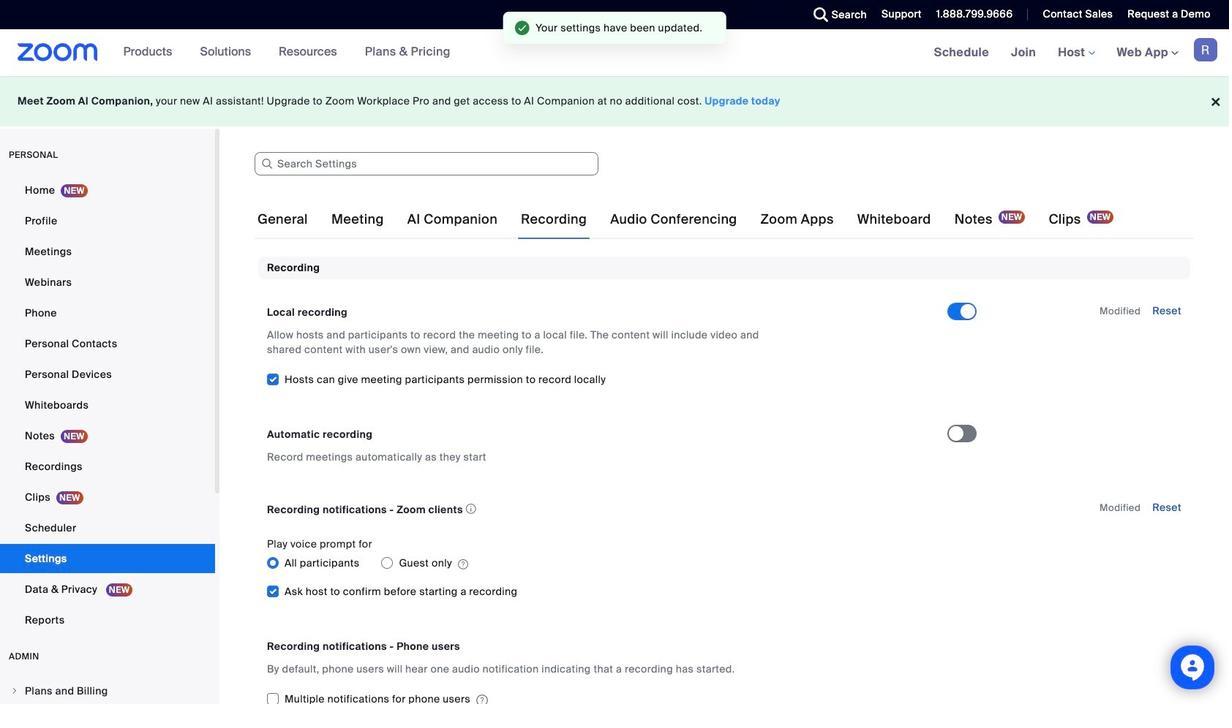 Task type: vqa. For each thing, say whether or not it's contained in the screenshot.
Learn more about Multiple notifications for phone users icon
yes



Task type: describe. For each thing, give the bounding box(es) containing it.
personal menu menu
[[0, 176, 215, 637]]

zoom logo image
[[18, 43, 98, 61]]

info outline image
[[466, 500, 477, 519]]

profile picture image
[[1195, 38, 1218, 61]]

application inside recording element
[[267, 500, 935, 520]]

right image
[[10, 687, 19, 696]]



Task type: locate. For each thing, give the bounding box(es) containing it.
learn more about multiple notifications for phone users image
[[477, 695, 488, 705]]

learn more about guest only image
[[458, 559, 468, 572]]

tabs of my account settings page tab list
[[255, 199, 1117, 240]]

success image
[[515, 20, 530, 35]]

application
[[267, 500, 935, 520]]

banner
[[0, 29, 1230, 77]]

Search Settings text field
[[255, 152, 599, 176]]

meetings navigation
[[924, 29, 1230, 77]]

product information navigation
[[112, 29, 462, 76]]

footer
[[0, 76, 1230, 127]]

menu item
[[0, 678, 215, 705]]

option group inside recording element
[[267, 552, 948, 576]]

option group
[[267, 552, 948, 576]]

recording element
[[258, 257, 1191, 705]]



